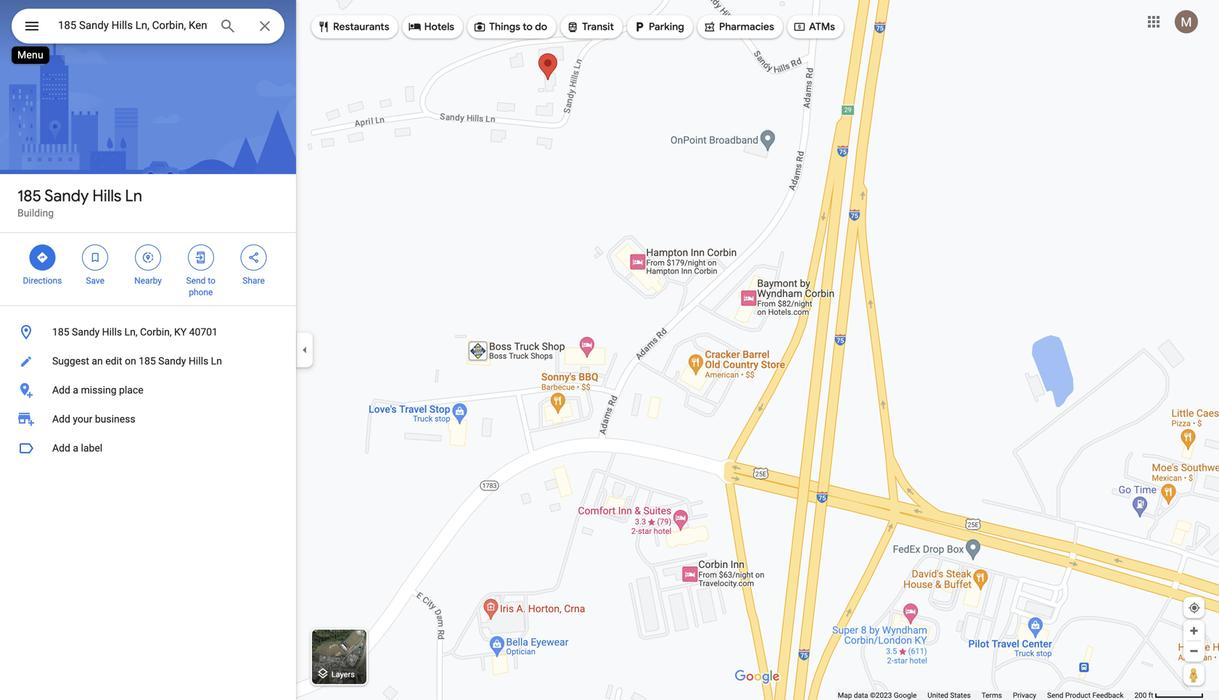 Task type: locate. For each thing, give the bounding box(es) containing it.

[[247, 250, 260, 266]]

sandy down "ky"
[[158, 355, 186, 367]]

restaurants
[[333, 20, 390, 33]]

0 vertical spatial sandy
[[44, 186, 89, 206]]

hills
[[92, 186, 121, 206], [102, 326, 122, 338], [189, 355, 208, 367]]

add for add your business
[[52, 413, 70, 425]]

0 vertical spatial hills
[[92, 186, 121, 206]]

add inside add a missing place button
[[52, 384, 70, 396]]

185 up building
[[17, 186, 41, 206]]

 atms
[[793, 19, 835, 35]]

add a label
[[52, 442, 102, 454]]

 hotels
[[408, 19, 454, 35]]

states
[[950, 691, 971, 700]]

google
[[894, 691, 917, 700]]

add your business
[[52, 413, 135, 425]]

add left "label"
[[52, 442, 70, 454]]

zoom in image
[[1189, 626, 1200, 637]]

atms
[[809, 20, 835, 33]]

send for send product feedback
[[1048, 691, 1064, 700]]

0 horizontal spatial 185
[[17, 186, 41, 206]]

1 vertical spatial 185
[[52, 326, 69, 338]]

nearby
[[134, 276, 162, 286]]

add a missing place button
[[0, 376, 296, 405]]

ln,
[[125, 326, 138, 338]]

a for missing
[[73, 384, 78, 396]]

google account: madeline spawn  
(madeline.spawn@adept.ai) image
[[1175, 10, 1198, 33]]

show your location image
[[1188, 602, 1201, 615]]

sandy
[[44, 186, 89, 206], [72, 326, 100, 338], [158, 355, 186, 367]]

a left missing
[[73, 384, 78, 396]]

 search field
[[12, 9, 285, 46]]

phone
[[189, 287, 213, 298]]

suggest an edit on 185 sandy hills ln button
[[0, 347, 296, 376]]

1 vertical spatial hills
[[102, 326, 122, 338]]

send inside button
[[1048, 691, 1064, 700]]

185 for ln,
[[52, 326, 69, 338]]

hills up  on the left of page
[[92, 186, 121, 206]]

ln
[[125, 186, 142, 206], [211, 355, 222, 367]]

2 vertical spatial sandy
[[158, 355, 186, 367]]

send up phone
[[186, 276, 206, 286]]

185 sandy hills ln main content
[[0, 0, 296, 700]]

terms
[[982, 691, 1002, 700]]

add inside add a label button
[[52, 442, 70, 454]]

185 sandy hills ln, corbin, ky 40701 button
[[0, 318, 296, 347]]

map data ©2023 google
[[838, 691, 917, 700]]

sandy up an
[[72, 326, 100, 338]]

0 vertical spatial 185
[[17, 186, 41, 206]]

hills down 40701
[[189, 355, 208, 367]]

place
[[119, 384, 143, 396]]

0 vertical spatial add
[[52, 384, 70, 396]]

1 horizontal spatial 185
[[52, 326, 69, 338]]

None field
[[58, 17, 208, 34]]

2 a from the top
[[73, 442, 78, 454]]

1 horizontal spatial to
[[523, 20, 533, 33]]

0 horizontal spatial ln
[[125, 186, 142, 206]]

2 vertical spatial add
[[52, 442, 70, 454]]

data
[[854, 691, 868, 700]]

ln down 40701
[[211, 355, 222, 367]]

footer
[[838, 691, 1135, 700]]

185 up the suggest
[[52, 326, 69, 338]]

©2023
[[870, 691, 892, 700]]

0 vertical spatial to
[[523, 20, 533, 33]]

0 vertical spatial a
[[73, 384, 78, 396]]

0 vertical spatial ln
[[125, 186, 142, 206]]


[[23, 16, 41, 37]]

2 vertical spatial 185
[[139, 355, 156, 367]]

terms button
[[982, 691, 1002, 700]]

1 vertical spatial add
[[52, 413, 70, 425]]

185 inside 185 sandy hills ln, corbin, ky 40701 button
[[52, 326, 69, 338]]

add left your on the left of page
[[52, 413, 70, 425]]

suggest an edit on 185 sandy hills ln
[[52, 355, 222, 367]]

 transit
[[566, 19, 614, 35]]

1 add from the top
[[52, 384, 70, 396]]

a for label
[[73, 442, 78, 454]]

185
[[17, 186, 41, 206], [52, 326, 69, 338], [139, 355, 156, 367]]

footer containing map data ©2023 google
[[838, 691, 1135, 700]]

to left the do
[[523, 20, 533, 33]]

your
[[73, 413, 92, 425]]

a
[[73, 384, 78, 396], [73, 442, 78, 454]]

hills inside '185 sandy hills ln building'
[[92, 186, 121, 206]]

actions for 185 sandy hills ln region
[[0, 233, 296, 306]]

directions
[[23, 276, 62, 286]]

1 a from the top
[[73, 384, 78, 396]]

2 add from the top
[[52, 413, 70, 425]]

1 vertical spatial ln
[[211, 355, 222, 367]]

185 inside '185 sandy hills ln building'
[[17, 186, 41, 206]]


[[36, 250, 49, 266]]

185 Sandy Hills Ln, Corbin, Kentucky 40701, USA field
[[12, 9, 285, 44]]

2 horizontal spatial 185
[[139, 355, 156, 367]]

send inside send to phone
[[186, 276, 206, 286]]

1 vertical spatial a
[[73, 442, 78, 454]]

hills for ln,
[[102, 326, 122, 338]]

185 sandy hills ln, corbin, ky 40701
[[52, 326, 218, 338]]

sandy up building
[[44, 186, 89, 206]]

 parking
[[633, 19, 684, 35]]

sandy inside '185 sandy hills ln building'
[[44, 186, 89, 206]]

a left "label"
[[73, 442, 78, 454]]

ln inside button
[[211, 355, 222, 367]]

185 for ln
[[17, 186, 41, 206]]

building
[[17, 207, 54, 219]]

200 ft button
[[1135, 691, 1204, 700]]

footer inside google maps element
[[838, 691, 1135, 700]]

1 horizontal spatial ln
[[211, 355, 222, 367]]

send for send to phone
[[186, 276, 206, 286]]

to
[[523, 20, 533, 33], [208, 276, 216, 286]]

185 inside "suggest an edit on 185 sandy hills ln" button
[[139, 355, 156, 367]]

1 horizontal spatial send
[[1048, 691, 1064, 700]]

hills left ln,
[[102, 326, 122, 338]]

 pharmacies
[[703, 19, 774, 35]]

1 vertical spatial sandy
[[72, 326, 100, 338]]

send
[[186, 276, 206, 286], [1048, 691, 1064, 700]]


[[703, 19, 716, 35]]

add for add a missing place
[[52, 384, 70, 396]]

united
[[928, 691, 949, 700]]

ln up 
[[125, 186, 142, 206]]

privacy button
[[1013, 691, 1037, 700]]

to up phone
[[208, 276, 216, 286]]

0 vertical spatial send
[[186, 276, 206, 286]]

ky
[[174, 326, 187, 338]]

sandy for ln
[[44, 186, 89, 206]]

3 add from the top
[[52, 442, 70, 454]]

0 horizontal spatial send
[[186, 276, 206, 286]]

0 horizontal spatial to
[[208, 276, 216, 286]]

send left product
[[1048, 691, 1064, 700]]

privacy
[[1013, 691, 1037, 700]]


[[142, 250, 155, 266]]

add
[[52, 384, 70, 396], [52, 413, 70, 425], [52, 442, 70, 454]]

1 vertical spatial send
[[1048, 691, 1064, 700]]

185 right on
[[139, 355, 156, 367]]

add for add a label
[[52, 442, 70, 454]]

1 vertical spatial to
[[208, 276, 216, 286]]

add down the suggest
[[52, 384, 70, 396]]



Task type: vqa. For each thing, say whether or not it's contained in the screenshot.
KY
yes



Task type: describe. For each thing, give the bounding box(es) containing it.
2 vertical spatial hills
[[189, 355, 208, 367]]

business
[[95, 413, 135, 425]]

corbin,
[[140, 326, 172, 338]]

missing
[[81, 384, 117, 396]]

hills for ln
[[92, 186, 121, 206]]

layers
[[332, 670, 355, 679]]

hotels
[[424, 20, 454, 33]]

 button
[[12, 9, 52, 46]]

united states button
[[928, 691, 971, 700]]

 things to do
[[473, 19, 548, 35]]

200 ft
[[1135, 691, 1154, 700]]

send to phone
[[186, 276, 216, 298]]

185 sandy hills ln building
[[17, 186, 142, 219]]

add a label button
[[0, 434, 296, 463]]

save
[[86, 276, 105, 286]]

none field inside "185 sandy hills ln, corbin, kentucky 40701, usa" 'field'
[[58, 17, 208, 34]]

zoom out image
[[1189, 646, 1200, 657]]

do
[[535, 20, 548, 33]]

an
[[92, 355, 103, 367]]

suggest
[[52, 355, 89, 367]]

add a missing place
[[52, 384, 143, 396]]


[[194, 250, 207, 266]]

transit
[[582, 20, 614, 33]]

feedback
[[1093, 691, 1124, 700]]


[[793, 19, 806, 35]]

show street view coverage image
[[1184, 664, 1205, 686]]

add your business link
[[0, 405, 296, 434]]

 restaurants
[[317, 19, 390, 35]]

product
[[1066, 691, 1091, 700]]


[[473, 19, 486, 35]]


[[89, 250, 102, 266]]


[[566, 19, 579, 35]]

ft
[[1149, 691, 1154, 700]]


[[317, 19, 330, 35]]


[[633, 19, 646, 35]]

ln inside '185 sandy hills ln building'
[[125, 186, 142, 206]]

label
[[81, 442, 102, 454]]


[[408, 19, 421, 35]]

google maps element
[[0, 0, 1219, 700]]

200
[[1135, 691, 1147, 700]]

map
[[838, 691, 852, 700]]

send product feedback button
[[1048, 691, 1124, 700]]

pharmacies
[[719, 20, 774, 33]]

send product feedback
[[1048, 691, 1124, 700]]

to inside send to phone
[[208, 276, 216, 286]]

united states
[[928, 691, 971, 700]]

things
[[489, 20, 520, 33]]

40701
[[189, 326, 218, 338]]

to inside  things to do
[[523, 20, 533, 33]]

edit
[[105, 355, 122, 367]]

parking
[[649, 20, 684, 33]]

sandy for ln,
[[72, 326, 100, 338]]

on
[[125, 355, 136, 367]]

share
[[243, 276, 265, 286]]

collapse side panel image
[[297, 342, 313, 358]]



